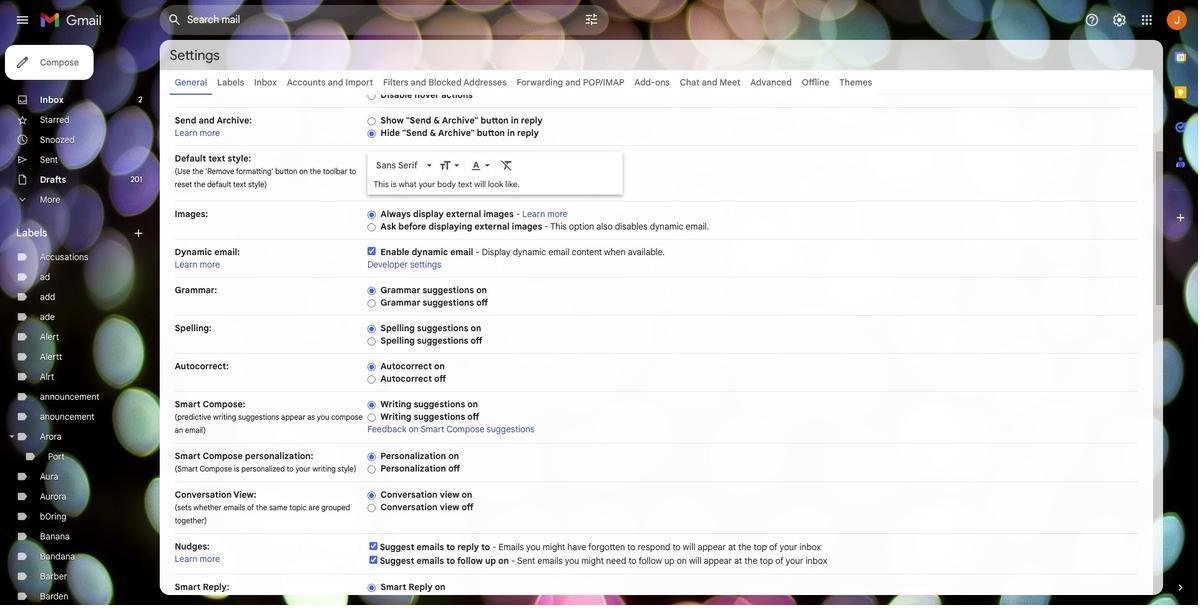 Task type: vqa. For each thing, say whether or not it's contained in the screenshot.
'Port' link
yes



Task type: locate. For each thing, give the bounding box(es) containing it.
might down suggest emails to reply to - emails you might have forgotten to respond to will appear at the top of your inbox at the bottom of page
[[582, 556, 604, 567]]

conversation down conversation view on
[[381, 502, 438, 513]]

in
[[511, 115, 519, 126], [507, 127, 515, 139]]

accounts and import link
[[287, 77, 373, 88]]

learn more link down send
[[175, 127, 220, 139]]

0 horizontal spatial email
[[451, 247, 474, 258]]

off down conversation view on
[[462, 502, 474, 513]]

0 horizontal spatial inbox
[[40, 94, 64, 105]]

1 vertical spatial "send
[[402, 127, 428, 139]]

compose right (smart
[[200, 464, 232, 474]]

inbox link up the starred link
[[40, 94, 64, 105]]

email down displaying
[[451, 247, 474, 258]]

2 grammar from the top
[[381, 297, 420, 308]]

arora
[[40, 431, 62, 443]]

conversation inside the conversation view: (sets whether emails of the same topic are grouped together)
[[175, 489, 232, 501]]

more inside send and archive: learn more
[[200, 127, 220, 139]]

external up displaying
[[446, 209, 481, 220]]

& for show
[[434, 115, 440, 126]]

conversation up 'conversation view off' at the left of page
[[381, 489, 438, 501]]

developer settings link
[[368, 259, 442, 270]]

2 autocorrect from the top
[[381, 373, 432, 385]]

style) left personalization off radio
[[338, 464, 356, 474]]

1 horizontal spatial style)
[[338, 464, 356, 474]]

smart left reply:
[[175, 582, 201, 593]]

also
[[597, 221, 613, 232]]

writing inside smart compose personalization: (smart compose is personalized to your writing style)
[[313, 464, 336, 474]]

0 vertical spatial archive"
[[442, 115, 479, 126]]

Writing suggestions off radio
[[368, 413, 376, 423]]

might left the "have"
[[543, 542, 565, 553]]

smart inside smart compose: (predictive writing suggestions appear as you compose an email)
[[175, 399, 201, 410]]

view up 'conversation view off' at the left of page
[[440, 489, 460, 501]]

text down formatting'
[[233, 180, 246, 189]]

0 vertical spatial &
[[434, 115, 440, 126]]

None checkbox
[[368, 247, 376, 255]]

suggest emails to reply to - emails you might have forgotten to respond to will appear at the top of your inbox
[[380, 542, 821, 553]]

your
[[419, 179, 435, 190], [296, 464, 311, 474], [780, 542, 798, 553], [786, 556, 804, 567]]

writing up feedback
[[381, 411, 412, 423]]

suggestions for grammar suggestions off
[[423, 297, 474, 308]]

you for emails
[[526, 542, 541, 553]]

writing for writing suggestions off
[[381, 411, 412, 423]]

accusations
[[40, 252, 88, 263]]

compose down gmail image
[[40, 57, 79, 68]]

you right emails
[[526, 542, 541, 553]]

1 vertical spatial writing
[[381, 411, 412, 423]]

suggestions for grammar suggestions on
[[423, 285, 474, 296]]

0 vertical spatial autocorrect
[[381, 361, 432, 372]]

developer
[[368, 259, 408, 270]]

filters and blocked addresses
[[383, 77, 507, 88]]

inbox link right labels link
[[254, 77, 277, 88]]

themes
[[840, 77, 872, 88]]

learn down dynamic
[[175, 259, 198, 270]]

and
[[328, 77, 344, 88], [411, 77, 426, 88], [565, 77, 581, 88], [702, 77, 718, 88], [199, 115, 215, 126]]

inbox
[[254, 77, 277, 88], [40, 94, 64, 105]]

1 horizontal spatial sent
[[517, 556, 535, 567]]

grammar right the 'grammar suggestions off' radio
[[381, 297, 420, 308]]

off for writing suggestions on
[[468, 411, 479, 423]]

spelling right "spelling suggestions on" 'radio'
[[381, 323, 415, 334]]

smart for smart reply:
[[175, 582, 201, 593]]

spelling
[[381, 323, 415, 334], [381, 335, 415, 346]]

reset
[[175, 180, 192, 189]]

emails
[[499, 542, 524, 553]]

and for blocked
[[411, 77, 426, 88]]

inbox inside labels navigation
[[40, 94, 64, 105]]

feedback on smart compose suggestions
[[368, 424, 535, 435]]

labels up archive:
[[217, 77, 244, 88]]

1 horizontal spatial writing
[[313, 464, 336, 474]]

Smart Reply on radio
[[368, 584, 376, 593]]

off down spelling suggestions on
[[471, 335, 483, 346]]

images:
[[175, 209, 208, 220]]

1 horizontal spatial labels
[[217, 77, 244, 88]]

off up feedback on smart compose suggestions
[[468, 411, 479, 423]]

button up the hide "send & archive" button in reply
[[481, 115, 509, 126]]

the
[[192, 167, 204, 176], [310, 167, 321, 176], [194, 180, 205, 189], [256, 503, 267, 513], [739, 542, 752, 553], [745, 556, 758, 567]]

smart for smart reply on
[[381, 582, 407, 593]]

2 personalization from the top
[[381, 463, 446, 474]]

this
[[374, 179, 389, 190], [551, 221, 567, 232]]

settings image
[[1112, 12, 1127, 27]]

show
[[381, 115, 404, 126]]

images
[[484, 209, 514, 220], [512, 221, 542, 232]]

- left option at the left of page
[[545, 221, 549, 232]]

suggest for suggest emails to follow up on - sent emails you might need to follow up on will appear at the top of your inbox
[[380, 556, 414, 567]]

spelling:
[[175, 323, 212, 334]]

before
[[399, 221, 426, 232]]

0 vertical spatial inbox
[[254, 77, 277, 88]]

1 view from the top
[[440, 489, 460, 501]]

1 spelling from the top
[[381, 323, 415, 334]]

1 vertical spatial in
[[507, 127, 515, 139]]

0 horizontal spatial is
[[234, 464, 239, 474]]

0 horizontal spatial writing
[[213, 413, 236, 422]]

view down conversation view on
[[440, 502, 460, 513]]

and for archive:
[[199, 115, 215, 126]]

2 vertical spatial reply
[[458, 542, 479, 553]]

1 vertical spatial suggest
[[380, 556, 414, 567]]

0 vertical spatial spelling
[[381, 323, 415, 334]]

1 vertical spatial images
[[512, 221, 542, 232]]

Search mail text field
[[187, 14, 549, 26]]

style:
[[228, 153, 251, 164]]

& down show "send & archive" button in reply
[[430, 127, 436, 139]]

1 horizontal spatial is
[[391, 179, 397, 190]]

0 vertical spatial reply
[[521, 115, 543, 126]]

2 writing from the top
[[381, 411, 412, 423]]

sans serif
[[376, 160, 418, 171]]

0 vertical spatial might
[[543, 542, 565, 553]]

addresses
[[464, 77, 507, 88]]

add-ons link
[[635, 77, 670, 88]]

compose down writing suggestions off
[[447, 424, 485, 435]]

sent up drafts
[[40, 154, 58, 165]]

"send right 'show'
[[406, 115, 431, 126]]

1 horizontal spatial dynamic
[[513, 247, 546, 258]]

conversation view on
[[381, 489, 472, 501]]

1 personalization from the top
[[381, 451, 446, 462]]

0 horizontal spatial up
[[485, 556, 496, 567]]

0 horizontal spatial style)
[[248, 180, 267, 189]]

is inside smart compose personalization: (smart compose is personalized to your writing style)
[[234, 464, 239, 474]]

conversation for conversation view on
[[381, 489, 438, 501]]

suggestions for writing suggestions off
[[414, 411, 465, 423]]

writing up are
[[313, 464, 336, 474]]

1 vertical spatial inbox link
[[40, 94, 64, 105]]

1 vertical spatial view
[[440, 502, 460, 513]]

button down show "send & archive" button in reply
[[477, 127, 505, 139]]

together)
[[175, 516, 207, 526]]

& up the hide "send & archive" button in reply
[[434, 115, 440, 126]]

always
[[381, 209, 411, 220]]

1 horizontal spatial inbox
[[254, 77, 277, 88]]

more
[[40, 194, 60, 205]]

conversation up whether
[[175, 489, 232, 501]]

0 vertical spatial you
[[317, 413, 329, 422]]

1 vertical spatial inbox
[[806, 556, 828, 567]]

1 vertical spatial archive"
[[438, 127, 475, 139]]

body
[[437, 179, 456, 190]]

1 vertical spatial top
[[760, 556, 773, 567]]

email left content
[[549, 247, 570, 258]]

will
[[474, 179, 486, 190], [683, 542, 696, 553], [689, 556, 702, 567]]

inbox for the bottommost 'inbox' link
[[40, 94, 64, 105]]

autocorrect up "autocorrect off"
[[381, 361, 432, 372]]

ons
[[655, 77, 670, 88]]

- left emails
[[493, 542, 497, 553]]

Always display external images radio
[[368, 210, 376, 220]]

1 vertical spatial autocorrect
[[381, 373, 432, 385]]

learn down "nudges:"
[[175, 554, 198, 565]]

smart right "smart reply on" radio on the bottom of page
[[381, 582, 407, 593]]

0 vertical spatial personalization
[[381, 451, 446, 462]]

and right send
[[199, 115, 215, 126]]

0 vertical spatial will
[[474, 179, 486, 190]]

1 vertical spatial &
[[430, 127, 436, 139]]

barber
[[40, 571, 67, 582]]

images down look
[[484, 209, 514, 220]]

1 horizontal spatial inbox link
[[254, 77, 277, 88]]

text up 'remove
[[208, 153, 225, 164]]

0 vertical spatial writing
[[213, 413, 236, 422]]

learn more link up ask before displaying external images - this option also disables dynamic email.
[[523, 209, 568, 220]]

appear inside smart compose: (predictive writing suggestions appear as you compose an email)
[[281, 413, 306, 422]]

1 vertical spatial labels
[[16, 227, 47, 240]]

labels link
[[217, 77, 244, 88]]

1 vertical spatial reply
[[517, 127, 539, 139]]

1 vertical spatial external
[[475, 221, 510, 232]]

personalization down personalization on
[[381, 463, 446, 474]]

0 vertical spatial external
[[446, 209, 481, 220]]

1 horizontal spatial up
[[665, 556, 675, 567]]

2 spelling from the top
[[381, 335, 415, 346]]

and right chat
[[702, 77, 718, 88]]

0 horizontal spatial labels
[[16, 227, 47, 240]]

style) inside smart compose personalization: (smart compose is personalized to your writing style)
[[338, 464, 356, 474]]

b0ring
[[40, 511, 66, 523]]

writing
[[213, 413, 236, 422], [313, 464, 336, 474]]

0 vertical spatial sent
[[40, 154, 58, 165]]

1 horizontal spatial email
[[549, 247, 570, 258]]

smart
[[175, 399, 201, 410], [421, 424, 445, 435], [175, 451, 201, 462], [175, 582, 201, 593], [381, 582, 407, 593]]

and up disable hover actions
[[411, 77, 426, 88]]

writing suggestions on
[[381, 399, 478, 410]]

smart inside smart compose personalization: (smart compose is personalized to your writing style)
[[175, 451, 201, 462]]

in down forwarding
[[511, 115, 519, 126]]

1 horizontal spatial follow
[[639, 556, 662, 567]]

and for meet
[[702, 77, 718, 88]]

0 vertical spatial view
[[440, 489, 460, 501]]

1 horizontal spatial this
[[551, 221, 567, 232]]

1 vertical spatial at
[[735, 556, 742, 567]]

archive" up the hide "send & archive" button in reply
[[442, 115, 479, 126]]

conversation view: (sets whether emails of the same topic are grouped together)
[[175, 489, 350, 526]]

in up 'remove formatting ‪(⌘\)‬' image
[[507, 127, 515, 139]]

- down emails
[[511, 556, 515, 567]]

text right body
[[458, 179, 472, 190]]

display
[[413, 209, 444, 220]]

smart up (predictive
[[175, 399, 201, 410]]

1 vertical spatial of
[[769, 542, 778, 553]]

2 vertical spatial will
[[689, 556, 702, 567]]

labels for labels heading
[[16, 227, 47, 240]]

look
[[488, 179, 503, 190]]

to inside the default text style: (use the 'remove formatting' button on the toolbar to reset the default text style)
[[349, 167, 356, 176]]

1 vertical spatial spelling
[[381, 335, 415, 346]]

accusations link
[[40, 252, 88, 263]]

gmail image
[[40, 7, 108, 32]]

default
[[207, 180, 231, 189]]

1 vertical spatial style)
[[338, 464, 356, 474]]

None checkbox
[[369, 542, 378, 551], [369, 556, 378, 564], [369, 542, 378, 551], [369, 556, 378, 564]]

reply down forwarding
[[521, 115, 543, 126]]

labels down more
[[16, 227, 47, 240]]

0 vertical spatial images
[[484, 209, 514, 220]]

0 vertical spatial button
[[481, 115, 509, 126]]

button inside the default text style: (use the 'remove formatting' button on the toolbar to reset the default text style)
[[275, 167, 297, 176]]

grammar suggestions on
[[381, 285, 487, 296]]

1 autocorrect from the top
[[381, 361, 432, 372]]

displaying
[[429, 221, 472, 232]]

style) down formatting'
[[248, 180, 267, 189]]

None search field
[[160, 5, 609, 35]]

more up ask before displaying external images - this option also disables dynamic email.
[[548, 209, 568, 220]]

0 vertical spatial labels
[[217, 77, 244, 88]]

1 vertical spatial sent
[[517, 556, 535, 567]]

1 vertical spatial appear
[[698, 542, 726, 553]]

sent down emails
[[517, 556, 535, 567]]

0 vertical spatial of
[[247, 503, 254, 513]]

2 vertical spatial button
[[275, 167, 297, 176]]

appear
[[281, 413, 306, 422], [698, 542, 726, 553], [704, 556, 732, 567]]

dynamic up settings
[[412, 247, 448, 258]]

is left what
[[391, 179, 397, 190]]

images up enable dynamic email - display dynamic email content when available. developer settings
[[512, 221, 542, 232]]

0 horizontal spatial might
[[543, 542, 565, 553]]

more down dynamic
[[200, 259, 220, 270]]

an
[[175, 426, 183, 435]]

0 vertical spatial at
[[728, 542, 736, 553]]

Disable hover actions radio
[[368, 91, 376, 100]]

personalization for personalization on
[[381, 451, 446, 462]]

0 vertical spatial suggest
[[380, 542, 414, 553]]

archive"
[[442, 115, 479, 126], [438, 127, 475, 139]]

button right formatting'
[[275, 167, 297, 176]]

0 horizontal spatial you
[[317, 413, 329, 422]]

grouped
[[321, 503, 350, 513]]

suggestions inside smart compose: (predictive writing suggestions appear as you compose an email)
[[238, 413, 279, 422]]

and left pop/imap
[[565, 77, 581, 88]]

1 vertical spatial grammar
[[381, 297, 420, 308]]

you inside smart compose: (predictive writing suggestions appear as you compose an email)
[[317, 413, 329, 422]]

personalization off
[[381, 463, 460, 474]]

Spelling suggestions off radio
[[368, 337, 376, 346]]

dynamic down ask before displaying external images - this option also disables dynamic email.
[[513, 247, 546, 258]]

(predictive
[[175, 413, 211, 422]]

and left import
[[328, 77, 344, 88]]

smart up (smart
[[175, 451, 201, 462]]

writing down compose: at the left
[[213, 413, 236, 422]]

0 vertical spatial grammar
[[381, 285, 420, 296]]

inbox up the starred link
[[40, 94, 64, 105]]

off up writing suggestions on
[[434, 373, 446, 385]]

reply up formatting options toolbar
[[517, 127, 539, 139]]

0 vertical spatial appear
[[281, 413, 306, 422]]

labels inside navigation
[[16, 227, 47, 240]]

0 vertical spatial in
[[511, 115, 519, 126]]

0 vertical spatial this
[[374, 179, 389, 190]]

conversation
[[175, 489, 232, 501], [381, 489, 438, 501], [381, 502, 438, 513]]

alert link
[[40, 331, 59, 343]]

send and archive: learn more
[[175, 115, 252, 139]]

filters and blocked addresses link
[[383, 77, 507, 88]]

compose inside button
[[40, 57, 79, 68]]

is left personalized
[[234, 464, 239, 474]]

archive" down show "send & archive" button in reply
[[438, 127, 475, 139]]

"send right hide
[[402, 127, 428, 139]]

0 vertical spatial style)
[[248, 180, 267, 189]]

more down archive:
[[200, 127, 220, 139]]

this left option at the left of page
[[551, 221, 567, 232]]

b0ring link
[[40, 511, 66, 523]]

0 horizontal spatial inbox link
[[40, 94, 64, 105]]

reply left emails
[[458, 542, 479, 553]]

off down the grammar suggestions on
[[476, 297, 488, 308]]

compose down email)
[[203, 451, 243, 462]]

aurora
[[40, 491, 66, 503]]

off for grammar suggestions on
[[476, 297, 488, 308]]

1 vertical spatial button
[[477, 127, 505, 139]]

suggestions for spelling suggestions on
[[417, 323, 469, 334]]

- left display
[[476, 247, 480, 258]]

1 suggest from the top
[[380, 542, 414, 553]]

1 vertical spatial you
[[526, 542, 541, 553]]

more inside nudges: learn more
[[200, 554, 220, 565]]

suggest emails to follow up on - sent emails you might need to follow up on will appear at the top of your inbox
[[380, 556, 828, 567]]

writing right writing suggestions on radio
[[381, 399, 412, 410]]

emails down suggest emails to reply to - emails you might have forgotten to respond to will appear at the top of your inbox at the bottom of page
[[538, 556, 563, 567]]

1 vertical spatial is
[[234, 464, 239, 474]]

the inside the conversation view: (sets whether emails of the same topic are grouped together)
[[256, 503, 267, 513]]

writing
[[381, 399, 412, 410], [381, 411, 412, 423]]

off for spelling suggestions on
[[471, 335, 483, 346]]

2 suggest from the top
[[380, 556, 414, 567]]

2 view from the top
[[440, 502, 460, 513]]

dynamic left email.
[[650, 221, 684, 232]]

1 vertical spatial writing
[[313, 464, 336, 474]]

you right as
[[317, 413, 329, 422]]

1 writing from the top
[[381, 399, 412, 410]]

add-
[[635, 77, 655, 88]]

1 horizontal spatial might
[[582, 556, 604, 567]]

and for pop/imap
[[565, 77, 581, 88]]

inbox right labels link
[[254, 77, 277, 88]]

alrt link
[[40, 371, 54, 383]]

learn inside send and archive: learn more
[[175, 127, 198, 139]]

0 vertical spatial is
[[391, 179, 397, 190]]

0 horizontal spatial sent
[[40, 154, 58, 165]]

default text style: (use the 'remove formatting' button on the toolbar to reset the default text style)
[[175, 153, 356, 189]]

0 vertical spatial inbox
[[800, 542, 821, 553]]

drafts link
[[40, 174, 66, 185]]

autocorrect for autocorrect off
[[381, 373, 432, 385]]

Personalization off radio
[[368, 465, 376, 474]]

top
[[754, 542, 767, 553], [760, 556, 773, 567]]

chat
[[680, 77, 700, 88]]

spelling right 'spelling suggestions off' option
[[381, 335, 415, 346]]

learn more link down dynamic
[[175, 259, 220, 270]]

and for import
[[328, 77, 344, 88]]

1 vertical spatial personalization
[[381, 463, 446, 474]]

you down the "have"
[[565, 556, 579, 567]]

grammar down developer settings link
[[381, 285, 420, 296]]

Grammar suggestions off radio
[[368, 299, 376, 308]]

advanced link
[[751, 77, 792, 88]]

0 vertical spatial "send
[[406, 115, 431, 126]]

"send for show
[[406, 115, 431, 126]]

0 vertical spatial writing
[[381, 399, 412, 410]]

0 horizontal spatial this
[[374, 179, 389, 190]]

1 grammar from the top
[[381, 285, 420, 296]]

emails down "view:" in the bottom of the page
[[224, 503, 245, 513]]

1 vertical spatial inbox
[[40, 94, 64, 105]]

1 horizontal spatial you
[[526, 542, 541, 553]]

in for hide "send & archive" button in reply
[[507, 127, 515, 139]]

Show "Send & Archive" button in reply radio
[[368, 117, 376, 126]]

Conversation view off radio
[[368, 504, 376, 513]]

might
[[543, 542, 565, 553], [582, 556, 604, 567]]

Conversation view on radio
[[368, 491, 376, 501]]

support image
[[1085, 12, 1100, 27]]

learn down send
[[175, 127, 198, 139]]

advanced search options image
[[579, 7, 604, 32]]

2 vertical spatial of
[[776, 556, 784, 567]]

available.
[[628, 247, 665, 258]]

ade link
[[40, 312, 55, 323]]

learn more link for nudges:
[[175, 554, 220, 565]]

more down "nudges:"
[[200, 554, 220, 565]]

and inside send and archive: learn more
[[199, 115, 215, 126]]

tab list
[[1164, 40, 1199, 561]]

1 horizontal spatial text
[[233, 180, 246, 189]]

personalization up personalization off
[[381, 451, 446, 462]]

accounts and import
[[287, 77, 373, 88]]

- up ask before displaying external images - this option also disables dynamic email.
[[516, 209, 520, 220]]

hover
[[415, 89, 439, 101]]

this down sans
[[374, 179, 389, 190]]

0 horizontal spatial follow
[[457, 556, 483, 567]]

off
[[476, 297, 488, 308], [471, 335, 483, 346], [434, 373, 446, 385], [468, 411, 479, 423], [448, 463, 460, 474], [462, 502, 474, 513]]

compose
[[40, 57, 79, 68], [447, 424, 485, 435], [203, 451, 243, 462], [200, 464, 232, 474]]

(smart
[[175, 464, 198, 474]]

ade
[[40, 312, 55, 323]]



Task type: describe. For each thing, give the bounding box(es) containing it.
send
[[175, 115, 196, 126]]

1 follow from the left
[[457, 556, 483, 567]]

formatting options toolbar
[[371, 154, 619, 177]]

more button
[[0, 190, 150, 210]]

dynamic
[[175, 247, 212, 258]]

learn more link for dynamic email:
[[175, 259, 220, 270]]

feedback on smart compose suggestions link
[[368, 424, 535, 435]]

this is what your body text will look like.
[[374, 179, 520, 190]]

Ask before displaying external images radio
[[368, 223, 376, 232]]

smart reply on
[[381, 582, 446, 593]]

hide
[[381, 127, 400, 139]]

labels navigation
[[0, 40, 160, 606]]

forgotten
[[589, 542, 625, 553]]

view:
[[234, 489, 256, 501]]

of inside the conversation view: (sets whether emails of the same topic are grouped together)
[[247, 503, 254, 513]]

off for conversation view on
[[462, 502, 474, 513]]

(use
[[175, 167, 190, 176]]

Grammar suggestions on radio
[[368, 286, 376, 296]]

disable
[[381, 89, 412, 101]]

alert
[[40, 331, 59, 343]]

announcement
[[40, 391, 99, 403]]

archive" for show
[[442, 115, 479, 126]]

2 vertical spatial appear
[[704, 556, 732, 567]]

view for off
[[440, 502, 460, 513]]

port
[[48, 451, 65, 463]]

(sets
[[175, 503, 192, 513]]

2 follow from the left
[[639, 556, 662, 567]]

grammar for grammar suggestions on
[[381, 285, 420, 296]]

sans
[[376, 160, 396, 171]]

smart reply:
[[175, 582, 229, 593]]

enable
[[381, 247, 410, 258]]

in for show "send & archive" button in reply
[[511, 115, 519, 126]]

learn inside nudges: learn more
[[175, 554, 198, 565]]

barden link
[[40, 591, 68, 602]]

off down personalization on
[[448, 463, 460, 474]]

2 up from the left
[[665, 556, 675, 567]]

0 horizontal spatial dynamic
[[412, 247, 448, 258]]

2 horizontal spatial you
[[565, 556, 579, 567]]

you for as
[[317, 413, 329, 422]]

2 horizontal spatial text
[[458, 179, 472, 190]]

1 vertical spatial this
[[551, 221, 567, 232]]

Hide "Send & Archive" button in reply radio
[[368, 129, 376, 138]]

starred
[[40, 114, 69, 125]]

always display external images - learn more
[[381, 209, 568, 220]]

spelling suggestions off
[[381, 335, 483, 346]]

writing inside smart compose: (predictive writing suggestions appear as you compose an email)
[[213, 413, 236, 422]]

ask
[[381, 221, 396, 232]]

0 vertical spatial top
[[754, 542, 767, 553]]

add-ons
[[635, 77, 670, 88]]

compose
[[331, 413, 363, 422]]

emails up reply
[[417, 556, 444, 567]]

conversation for conversation view: (sets whether emails of the same topic are grouped together)
[[175, 489, 232, 501]]

learn up ask before displaying external images - this option also disables dynamic email.
[[523, 209, 545, 220]]

suggestions for spelling suggestions off
[[417, 335, 469, 346]]

spelling for spelling suggestions off
[[381, 335, 415, 346]]

smart down writing suggestions off
[[421, 424, 445, 435]]

need
[[606, 556, 626, 567]]

labels heading
[[16, 227, 132, 240]]

main menu image
[[15, 12, 30, 27]]

snoozed link
[[40, 134, 75, 145]]

Personalization on radio
[[368, 452, 376, 462]]

search mail image
[[164, 9, 186, 31]]

learn inside dynamic email: learn more
[[175, 259, 198, 270]]

aura link
[[40, 471, 58, 483]]

nudges: learn more
[[175, 541, 220, 565]]

- inside enable dynamic email - display dynamic email content when available. developer settings
[[476, 247, 480, 258]]

0 vertical spatial inbox link
[[254, 77, 277, 88]]

autocorrect off
[[381, 373, 446, 385]]

writing suggestions off
[[381, 411, 479, 423]]

conversation for conversation view off
[[381, 502, 438, 513]]

1 vertical spatial might
[[582, 556, 604, 567]]

0 horizontal spatial text
[[208, 153, 225, 164]]

grammar:
[[175, 285, 217, 296]]

archive:
[[217, 115, 252, 126]]

barden
[[40, 591, 68, 602]]

bandana
[[40, 551, 75, 562]]

starred link
[[40, 114, 69, 125]]

drafts
[[40, 174, 66, 185]]

2 horizontal spatial dynamic
[[650, 221, 684, 232]]

smart for smart compose: (predictive writing suggestions appear as you compose an email)
[[175, 399, 201, 410]]

serif
[[398, 160, 418, 171]]

chat and meet
[[680, 77, 741, 88]]

1 vertical spatial will
[[683, 542, 696, 553]]

have
[[568, 542, 587, 553]]

reply for hide "send & archive" button in reply
[[517, 127, 539, 139]]

reply for show "send & archive" button in reply
[[521, 115, 543, 126]]

more inside dynamic email: learn more
[[200, 259, 220, 270]]

themes link
[[840, 77, 872, 88]]

sent inside labels navigation
[[40, 154, 58, 165]]

email:
[[214, 247, 240, 258]]

button for show "send & archive" button in reply
[[481, 115, 509, 126]]

barber link
[[40, 571, 67, 582]]

grammar suggestions off
[[381, 297, 488, 308]]

actions
[[442, 89, 473, 101]]

settings
[[170, 47, 220, 63]]

writing for writing suggestions on
[[381, 399, 412, 410]]

offline link
[[802, 77, 830, 88]]

201
[[131, 175, 142, 184]]

emails down 'conversation view off' at the left of page
[[417, 542, 444, 553]]

banana link
[[40, 531, 70, 542]]

feedback
[[368, 424, 407, 435]]

conversation view off
[[381, 502, 474, 513]]

add
[[40, 292, 55, 303]]

button for hide "send & archive" button in reply
[[477, 127, 505, 139]]

import
[[346, 77, 373, 88]]

personalization for personalization off
[[381, 463, 446, 474]]

learn more link for send and archive:
[[175, 127, 220, 139]]

alrt
[[40, 371, 54, 383]]

reply:
[[203, 582, 229, 593]]

arora link
[[40, 431, 62, 443]]

general
[[175, 77, 207, 88]]

grammar for grammar suggestions off
[[381, 297, 420, 308]]

as
[[307, 413, 315, 422]]

smart for smart compose personalization: (smart compose is personalized to your writing style)
[[175, 451, 201, 462]]

chat and meet link
[[680, 77, 741, 88]]

spelling for spelling suggestions on
[[381, 323, 415, 334]]

& for hide
[[430, 127, 436, 139]]

email.
[[686, 221, 709, 232]]

announcement link
[[40, 391, 99, 403]]

to inside smart compose personalization: (smart compose is personalized to your writing style)
[[287, 464, 294, 474]]

aura
[[40, 471, 58, 483]]

suggest for suggest emails to reply to - emails you might have forgotten to respond to will appear at the top of your inbox
[[380, 542, 414, 553]]

style) inside the default text style: (use the 'remove formatting' button on the toolbar to reset the default text style)
[[248, 180, 267, 189]]

Autocorrect on radio
[[368, 363, 376, 372]]

"send for hide
[[402, 127, 428, 139]]

add link
[[40, 292, 55, 303]]

your inside smart compose personalization: (smart compose is personalized to your writing style)
[[296, 464, 311, 474]]

Spelling suggestions on radio
[[368, 324, 376, 334]]

autocorrect for autocorrect on
[[381, 361, 432, 372]]

pop/imap
[[583, 77, 625, 88]]

default
[[175, 153, 206, 164]]

content
[[572, 247, 602, 258]]

Autocorrect off radio
[[368, 375, 376, 384]]

sans serif option
[[374, 159, 424, 172]]

blocked
[[429, 77, 462, 88]]

2 email from the left
[[549, 247, 570, 258]]

compose:
[[203, 399, 245, 410]]

suggestions for writing suggestions on
[[414, 399, 465, 410]]

alertt link
[[40, 351, 62, 363]]

archive" for hide
[[438, 127, 475, 139]]

smart compose: (predictive writing suggestions appear as you compose an email)
[[175, 399, 363, 435]]

reply
[[409, 582, 433, 593]]

accounts
[[287, 77, 326, 88]]

Writing suggestions on radio
[[368, 401, 376, 410]]

disables
[[615, 221, 648, 232]]

1 up from the left
[[485, 556, 496, 567]]

labels for labels link
[[217, 77, 244, 88]]

remove formatting ‪(⌘\)‬ image
[[501, 159, 513, 172]]

when
[[604, 247, 626, 258]]

display
[[482, 247, 511, 258]]

same
[[269, 503, 288, 513]]

view for on
[[440, 489, 460, 501]]

autocorrect on
[[381, 361, 445, 372]]

inbox for topmost 'inbox' link
[[254, 77, 277, 88]]

1 email from the left
[[451, 247, 474, 258]]

on inside the default text style: (use the 'remove formatting' button on the toolbar to reset the default text style)
[[299, 167, 308, 176]]

emails inside the conversation view: (sets whether emails of the same topic are grouped together)
[[224, 503, 245, 513]]



